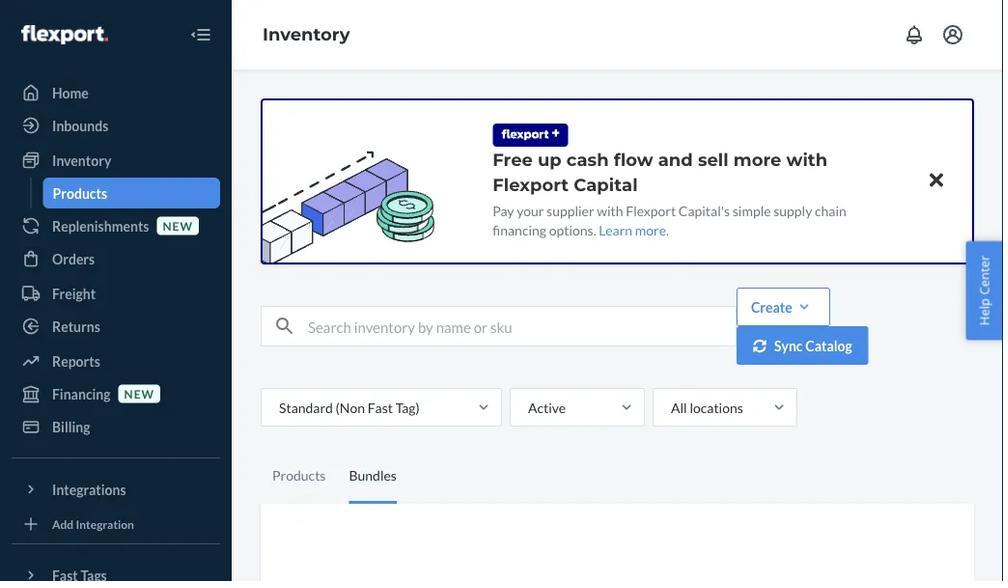Task type: describe. For each thing, give the bounding box(es) containing it.
with inside pay your supplier with flexport capital's simple supply chain financing options.
[[597, 202, 623, 219]]

sell
[[698, 149, 729, 170]]

more inside free up cash flow and sell more with flexport capital
[[734, 149, 782, 170]]

help
[[976, 298, 993, 326]]

add
[[52, 517, 74, 531]]

and
[[658, 149, 693, 170]]

options.
[[549, 222, 596, 238]]

freight
[[52, 285, 96, 302]]

standard
[[279, 399, 333, 416]]

open notifications image
[[903, 23, 926, 46]]

fast
[[368, 399, 393, 416]]

sync
[[774, 338, 803, 354]]

add integration
[[52, 517, 134, 531]]

all locations
[[671, 399, 743, 416]]

flexport logo image
[[21, 25, 108, 44]]

flexport inside pay your supplier with flexport capital's simple supply chain financing options.
[[626, 202, 676, 219]]

your
[[517, 202, 544, 219]]

replenishments
[[52, 218, 149, 234]]

standard (non fast tag)
[[279, 399, 420, 416]]

close image
[[930, 169, 944, 192]]

create
[[751, 299, 793, 315]]

returns
[[52, 318, 100, 335]]

create button
[[737, 288, 830, 326]]

catalog
[[806, 338, 852, 354]]

learn more .
[[599, 222, 669, 238]]

tag)
[[396, 399, 420, 416]]

cash
[[567, 149, 609, 170]]

financing
[[52, 386, 111, 402]]

simple
[[733, 202, 771, 219]]

learn
[[599, 222, 633, 238]]

chain
[[815, 202, 847, 219]]

reports
[[52, 353, 100, 369]]

returns link
[[12, 311, 220, 342]]

freight link
[[12, 278, 220, 309]]

new for replenishments
[[163, 219, 193, 233]]

supply
[[774, 202, 812, 219]]

orders
[[52, 251, 95, 267]]

add integration link
[[12, 513, 220, 536]]

inbounds link
[[12, 110, 220, 141]]

active
[[528, 399, 566, 416]]

billing link
[[12, 411, 220, 442]]

capital's
[[679, 202, 730, 219]]

0 vertical spatial products
[[53, 185, 107, 201]]

help center
[[976, 256, 993, 326]]

learn more link
[[599, 222, 666, 238]]

home
[[52, 85, 89, 101]]

new for financing
[[124, 387, 155, 401]]



Task type: locate. For each thing, give the bounding box(es) containing it.
supplier
[[547, 202, 594, 219]]

1 vertical spatial inventory
[[52, 152, 111, 169]]

bundles
[[349, 467, 397, 484]]

with inside free up cash flow and sell more with flexport capital
[[787, 149, 828, 170]]

reports link
[[12, 346, 220, 377]]

integrations button
[[12, 474, 220, 505]]

help center button
[[966, 241, 1003, 340]]

(non
[[336, 399, 365, 416]]

flexport inside free up cash flow and sell more with flexport capital
[[493, 174, 569, 195]]

1 horizontal spatial products
[[272, 467, 326, 484]]

close navigation image
[[189, 23, 212, 46]]

more
[[734, 149, 782, 170], [635, 222, 666, 238]]

0 horizontal spatial new
[[124, 387, 155, 401]]

0 vertical spatial flexport
[[493, 174, 569, 195]]

more right sell
[[734, 149, 782, 170]]

free up cash flow and sell more with flexport capital
[[493, 149, 828, 195]]

sync alt image
[[753, 339, 767, 353]]

0 vertical spatial more
[[734, 149, 782, 170]]

0 horizontal spatial inventory
[[52, 152, 111, 169]]

more right learn
[[635, 222, 666, 238]]

integrations
[[52, 481, 126, 498]]

free
[[493, 149, 533, 170]]

1 vertical spatial more
[[635, 222, 666, 238]]

flexport
[[493, 174, 569, 195], [626, 202, 676, 219]]

1 vertical spatial with
[[597, 202, 623, 219]]

0 horizontal spatial flexport
[[493, 174, 569, 195]]

new down reports link
[[124, 387, 155, 401]]

flow
[[614, 149, 653, 170]]

home link
[[12, 77, 220, 108]]

inventory link
[[263, 24, 350, 45], [12, 145, 220, 176]]

Search inventory by name or sku text field
[[308, 307, 736, 346]]

1 horizontal spatial more
[[734, 149, 782, 170]]

new down "products" link
[[163, 219, 193, 233]]

inbounds
[[52, 117, 108, 134]]

0 horizontal spatial products
[[53, 185, 107, 201]]

.
[[666, 222, 669, 238]]

pay your supplier with flexport capital's simple supply chain financing options.
[[493, 202, 847, 238]]

capital
[[574, 174, 638, 195]]

0 vertical spatial with
[[787, 149, 828, 170]]

products
[[53, 185, 107, 201], [272, 467, 326, 484]]

center
[[976, 256, 993, 295]]

inventory
[[263, 24, 350, 45], [52, 152, 111, 169]]

all
[[671, 399, 687, 416]]

orders link
[[12, 243, 220, 274]]

locations
[[690, 399, 743, 416]]

open account menu image
[[942, 23, 965, 46]]

billing
[[52, 419, 90, 435]]

up
[[538, 149, 562, 170]]

with
[[787, 149, 828, 170], [597, 202, 623, 219]]

products link
[[43, 178, 220, 209]]

products down standard
[[272, 467, 326, 484]]

1 horizontal spatial new
[[163, 219, 193, 233]]

1 horizontal spatial inventory link
[[263, 24, 350, 45]]

0 horizontal spatial with
[[597, 202, 623, 219]]

0 vertical spatial new
[[163, 219, 193, 233]]

1 vertical spatial flexport
[[626, 202, 676, 219]]

pay
[[493, 202, 514, 219]]

with up learn
[[597, 202, 623, 219]]

1 vertical spatial products
[[272, 467, 326, 484]]

0 horizontal spatial more
[[635, 222, 666, 238]]

flexport up .
[[626, 202, 676, 219]]

sync catalog
[[774, 338, 852, 354]]

flexport up your
[[493, 174, 569, 195]]

0 vertical spatial inventory
[[263, 24, 350, 45]]

integration
[[76, 517, 134, 531]]

1 horizontal spatial inventory
[[263, 24, 350, 45]]

financing
[[493, 222, 547, 238]]

1 vertical spatial new
[[124, 387, 155, 401]]

1 horizontal spatial with
[[787, 149, 828, 170]]

1 vertical spatial inventory link
[[12, 145, 220, 176]]

products up the replenishments
[[53, 185, 107, 201]]

0 horizontal spatial inventory link
[[12, 145, 220, 176]]

sync catalog button
[[737, 326, 869, 365]]

new
[[163, 219, 193, 233], [124, 387, 155, 401]]

with up 'supply'
[[787, 149, 828, 170]]

0 vertical spatial inventory link
[[263, 24, 350, 45]]

1 horizontal spatial flexport
[[626, 202, 676, 219]]



Task type: vqa. For each thing, say whether or not it's contained in the screenshot.
with to the top
yes



